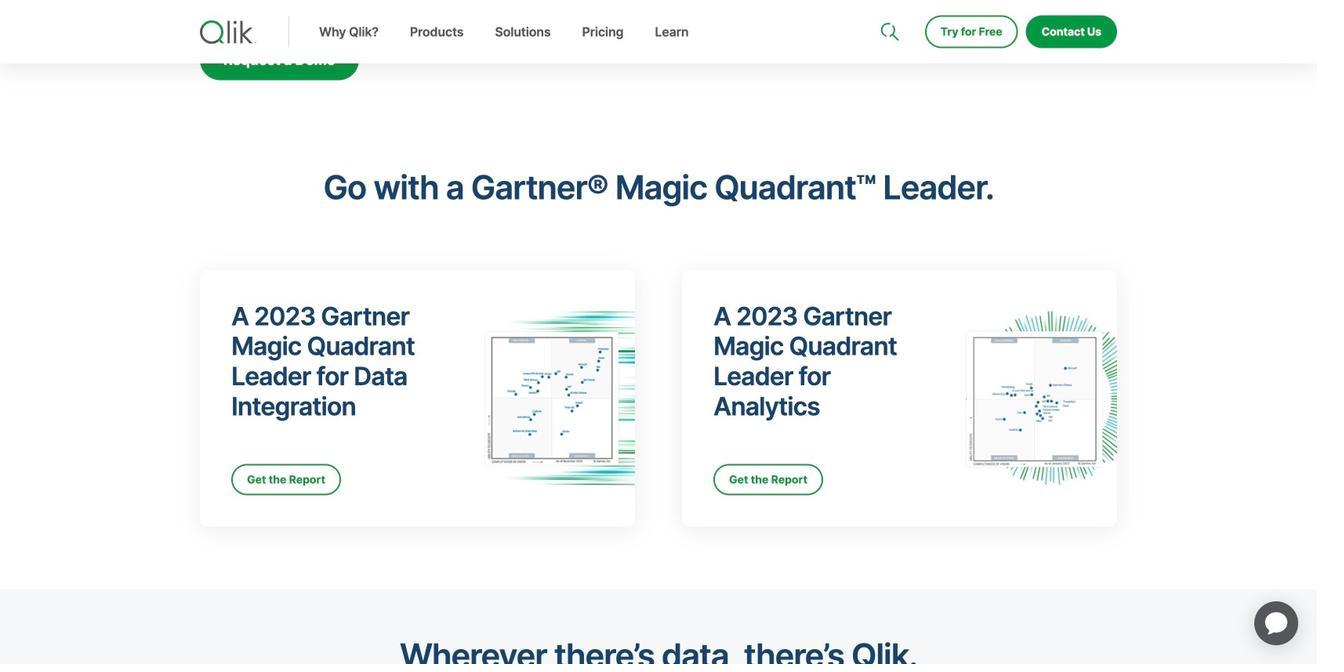 Task type: vqa. For each thing, say whether or not it's contained in the screenshot.
Login image
yes



Task type: describe. For each thing, give the bounding box(es) containing it.
support image
[[882, 0, 895, 13]]

qlik image
[[200, 20, 256, 44]]



Task type: locate. For each thing, give the bounding box(es) containing it.
login image
[[1067, 0, 1080, 13]]

application
[[1236, 583, 1317, 665]]



